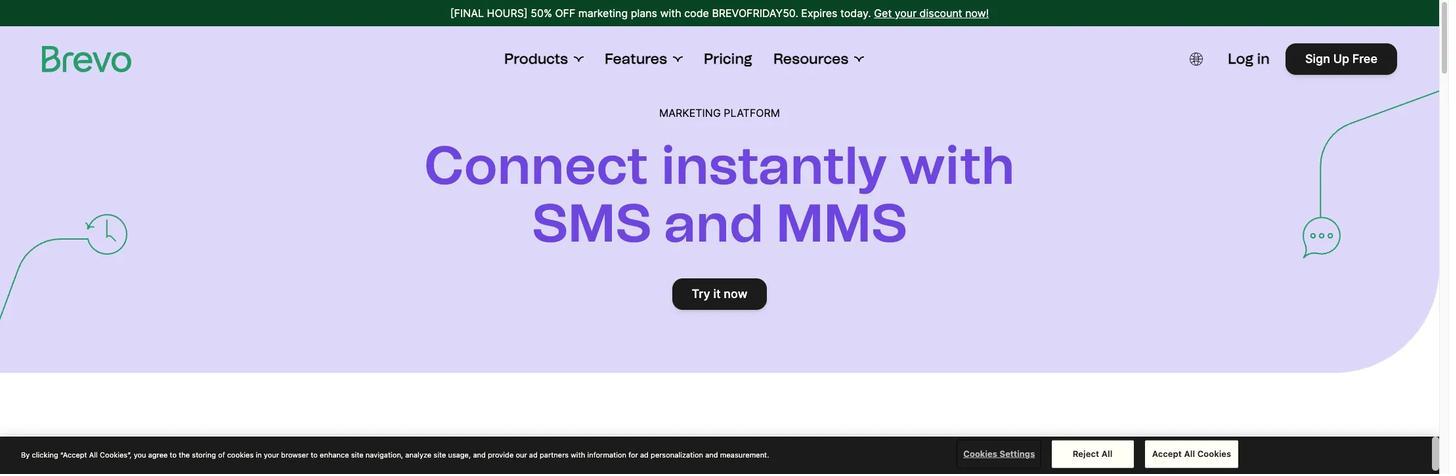 Task type: vqa. For each thing, say whether or not it's contained in the screenshot.
HOURS]
yes



Task type: describe. For each thing, give the bounding box(es) containing it.
of
[[218, 450, 225, 459]]

instantly
[[661, 134, 888, 197]]

0 horizontal spatial in
[[256, 450, 262, 459]]

2 to from the left
[[311, 450, 318, 459]]

log
[[1228, 50, 1254, 68]]

by clicking "accept all cookies", you agree to the storing of cookies in your browser to enhance site navigation, analyze site usage, and provide our ad partners with information for ad personalization and measurement.
[[21, 450, 769, 459]]

and inside connect instantly with sms and mms
[[664, 192, 764, 255]]

sign
[[1306, 52, 1331, 66]]

marketing platform
[[660, 106, 780, 120]]

the
[[179, 450, 190, 459]]

expires
[[802, 7, 838, 20]]

platform
[[724, 106, 780, 120]]

off
[[555, 7, 576, 20]]

0 vertical spatial with
[[660, 7, 682, 20]]

get
[[874, 7, 892, 20]]

up
[[1334, 52, 1350, 66]]

connect
[[425, 134, 649, 197]]

pricing
[[704, 50, 753, 68]]

provide
[[488, 450, 514, 459]]

try
[[692, 287, 710, 301]]

sms
[[532, 192, 652, 255]]

all for accept
[[1185, 449, 1196, 459]]

1 horizontal spatial in
[[1258, 50, 1270, 68]]

personalization
[[651, 450, 703, 459]]

information
[[587, 450, 627, 459]]

cookies",
[[100, 450, 132, 459]]

sign up free
[[1306, 52, 1378, 66]]

cookies
[[227, 450, 254, 459]]

[final hours] 50% off marketing plans with code brevofriday50. expires today. get your discount now!
[[450, 7, 989, 20]]

cookies settings button
[[959, 441, 1041, 467]]

browser
[[281, 450, 309, 459]]

agree
[[148, 450, 168, 459]]

accept all cookies
[[1153, 449, 1232, 459]]

button image
[[1190, 53, 1204, 66]]

mms
[[776, 192, 908, 255]]

products
[[504, 50, 568, 68]]

you
[[134, 450, 146, 459]]

with inside connect instantly with sms and mms
[[900, 134, 1015, 197]]

try it now
[[692, 287, 748, 301]]

0 horizontal spatial with
[[571, 450, 585, 459]]



Task type: locate. For each thing, give the bounding box(es) containing it.
0 horizontal spatial cookies
[[964, 449, 998, 459]]

1 vertical spatial with
[[900, 134, 1015, 197]]

2 vertical spatial with
[[571, 450, 585, 459]]

brevo image
[[42, 46, 131, 72]]

accept all cookies button
[[1145, 441, 1239, 468]]

usage,
[[448, 450, 471, 459]]

for
[[629, 450, 638, 459]]

2 horizontal spatial all
[[1185, 449, 1196, 459]]

in
[[1258, 50, 1270, 68], [256, 450, 262, 459]]

site
[[351, 450, 364, 459], [434, 450, 446, 459]]

0 vertical spatial your
[[895, 7, 917, 20]]

connect instantly with sms and mms
[[425, 134, 1015, 255]]

and
[[664, 192, 764, 255], [473, 450, 486, 459], [706, 450, 718, 459]]

features
[[605, 50, 667, 68]]

1 horizontal spatial cookies
[[1198, 449, 1232, 459]]

all right "accept
[[89, 450, 98, 459]]

get your discount now! link
[[874, 5, 989, 21]]

site left usage,
[[434, 450, 446, 459]]

accept
[[1153, 449, 1182, 459]]

1 site from the left
[[351, 450, 364, 459]]

50%
[[531, 7, 552, 20]]

your left browser
[[264, 450, 279, 459]]

all for reject
[[1102, 449, 1113, 459]]

free
[[1353, 52, 1378, 66]]

1 horizontal spatial ad
[[640, 450, 649, 459]]

to left the
[[170, 450, 177, 459]]

2 site from the left
[[434, 450, 446, 459]]

0 horizontal spatial your
[[264, 450, 279, 459]]

with
[[660, 7, 682, 20], [900, 134, 1015, 197], [571, 450, 585, 459]]

enhance
[[320, 450, 349, 459]]

all right the accept at the bottom right of page
[[1185, 449, 1196, 459]]

1 cookies from the left
[[964, 449, 998, 459]]

in right log
[[1258, 50, 1270, 68]]

cookies settings
[[964, 449, 1035, 459]]

to right browser
[[311, 450, 318, 459]]

code
[[685, 7, 709, 20]]

reject
[[1073, 449, 1100, 459]]

now
[[724, 287, 748, 301]]

0 horizontal spatial to
[[170, 450, 177, 459]]

1 horizontal spatial your
[[895, 7, 917, 20]]

your right 'get'
[[895, 7, 917, 20]]

[final
[[450, 7, 484, 20]]

0 horizontal spatial ad
[[529, 450, 538, 459]]

try it now button
[[672, 279, 768, 310]]

1 horizontal spatial to
[[311, 450, 318, 459]]

ad right our
[[529, 450, 538, 459]]

cookies right the accept at the bottom right of page
[[1198, 449, 1232, 459]]

log in
[[1228, 50, 1270, 68]]

by
[[21, 450, 30, 459]]

0 horizontal spatial site
[[351, 450, 364, 459]]

site right enhance
[[351, 450, 364, 459]]

features link
[[605, 50, 683, 68]]

storing
[[192, 450, 216, 459]]

try it now link
[[672, 279, 768, 310]]

to
[[170, 450, 177, 459], [311, 450, 318, 459]]

resources link
[[774, 50, 865, 68]]

clicking
[[32, 450, 58, 459]]

1 horizontal spatial all
[[1102, 449, 1113, 459]]

marketing
[[579, 7, 628, 20]]

1 ad from the left
[[529, 450, 538, 459]]

1 vertical spatial in
[[256, 450, 262, 459]]

1 horizontal spatial with
[[660, 7, 682, 20]]

settings
[[1000, 449, 1035, 459]]

products link
[[504, 50, 584, 68]]

hours]
[[487, 7, 528, 20]]

reject all button
[[1052, 441, 1134, 468]]

now!
[[966, 7, 989, 20]]

navigation,
[[366, 450, 403, 459]]

our
[[516, 450, 527, 459]]

log in link
[[1228, 50, 1270, 68]]

all
[[1102, 449, 1113, 459], [1185, 449, 1196, 459], [89, 450, 98, 459]]

"accept
[[60, 450, 87, 459]]

all right reject
[[1102, 449, 1113, 459]]

cookies
[[964, 449, 998, 459], [1198, 449, 1232, 459]]

reject all
[[1073, 449, 1113, 459]]

1 vertical spatial your
[[264, 450, 279, 459]]

today.
[[841, 7, 871, 20]]

brevofriday50.
[[712, 7, 799, 20]]

cookies left settings
[[964, 449, 998, 459]]

plans
[[631, 7, 657, 20]]

ad
[[529, 450, 538, 459], [640, 450, 649, 459]]

2 ad from the left
[[640, 450, 649, 459]]

your
[[895, 7, 917, 20], [264, 450, 279, 459]]

pricing link
[[704, 50, 753, 68]]

partners
[[540, 450, 569, 459]]

resources
[[774, 50, 849, 68]]

1 to from the left
[[170, 450, 177, 459]]

0 vertical spatial in
[[1258, 50, 1270, 68]]

0 horizontal spatial all
[[89, 450, 98, 459]]

in right the cookies
[[256, 450, 262, 459]]

2 cookies from the left
[[1198, 449, 1232, 459]]

it
[[714, 287, 721, 301]]

1 horizontal spatial site
[[434, 450, 446, 459]]

2 horizontal spatial with
[[900, 134, 1015, 197]]

analyze
[[405, 450, 432, 459]]

discount
[[920, 7, 963, 20]]

ad right for
[[640, 450, 649, 459]]

measurement.
[[720, 450, 769, 459]]

marketing
[[660, 106, 721, 120]]

sign up free button
[[1286, 43, 1398, 75]]



